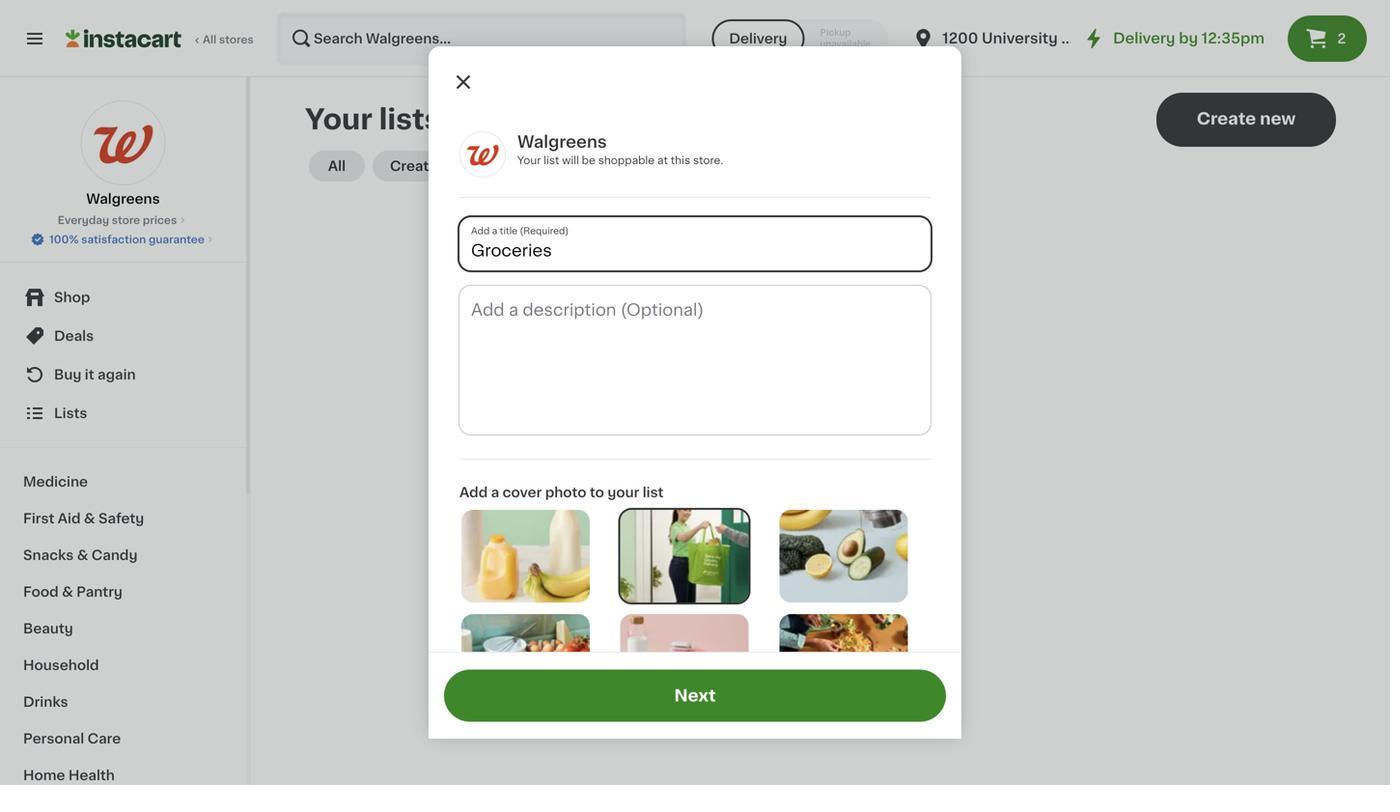 Task type: vqa. For each thing, say whether or not it's contained in the screenshot.
first 99
no



Task type: locate. For each thing, give the bounding box(es) containing it.
will
[[562, 155, 579, 166], [815, 422, 836, 436]]

cover
[[503, 486, 542, 499]]

1 vertical spatial your
[[518, 155, 541, 166]]

medicine link
[[12, 464, 235, 500]]

list right me on the top left
[[544, 155, 560, 166]]

next
[[674, 688, 716, 704]]

2 button
[[1288, 15, 1367, 62]]

1 vertical spatial be
[[840, 422, 857, 436]]

by
[[1179, 31, 1198, 45], [450, 159, 468, 173]]

Add a title (Required) text field
[[460, 217, 931, 270]]

your
[[305, 106, 373, 133], [518, 155, 541, 166]]

1 vertical spatial &
[[77, 549, 88, 562]]

lists
[[54, 407, 87, 420], [703, 422, 735, 436]]

& left candy
[[77, 549, 88, 562]]

care
[[88, 732, 121, 746]]

be
[[582, 155, 596, 166], [840, 422, 857, 436]]

0 horizontal spatial delivery
[[729, 32, 788, 45]]

0 vertical spatial be
[[582, 155, 596, 166]]

walgreens inside walgreens your list will be shoppable at this store.
[[518, 134, 607, 150]]

0 horizontal spatial all
[[203, 34, 217, 45]]

everyday store prices
[[58, 215, 177, 225]]

saved
[[861, 422, 901, 436]]

by inside button
[[450, 159, 468, 173]]

delivery by 12:35pm
[[1114, 31, 1265, 45]]

list inside walgreens your list will be shoppable at this store.
[[544, 155, 560, 166]]

walgreens logo image up "everyday store prices" link
[[81, 100, 166, 185]]

a roll of paper towels, a gallon of orange juice, a small bottle of milk, a bunch of bananas. image
[[462, 510, 590, 603]]

0 horizontal spatial be
[[582, 155, 596, 166]]

it
[[85, 368, 94, 381]]

0 vertical spatial your
[[305, 106, 373, 133]]

your
[[608, 486, 640, 499]]

& for pantry
[[62, 585, 73, 599]]

safety
[[98, 512, 144, 525]]

all left stores
[[203, 34, 217, 45]]

shoppable
[[598, 155, 655, 166]]

pantry
[[76, 585, 123, 599]]

delivery inside button
[[729, 32, 788, 45]]

first
[[23, 512, 54, 525]]

home health link
[[12, 757, 235, 785]]

walgreens your list will be shoppable at this store.
[[518, 134, 724, 166]]

everyday store prices link
[[58, 212, 189, 228]]

1 vertical spatial list
[[643, 486, 664, 499]]

0 vertical spatial lists
[[54, 407, 87, 420]]

lists you create will be saved here.
[[703, 422, 939, 436]]

all for all
[[328, 159, 346, 173]]

lists down buy
[[54, 407, 87, 420]]

be for walgreens
[[582, 155, 596, 166]]

aid
[[58, 512, 81, 525]]

all down your lists
[[328, 159, 346, 173]]

walgreens for walgreens your list will be shoppable at this store.
[[518, 134, 607, 150]]

me
[[471, 159, 493, 173]]

be inside walgreens your list will be shoppable at this store.
[[582, 155, 596, 166]]

1 horizontal spatial walgreens logo image
[[460, 131, 506, 178]]

100%
[[49, 234, 79, 245]]

snacks & candy link
[[12, 537, 235, 574]]

all inside "button"
[[328, 159, 346, 173]]

walgreens logo image right created
[[460, 131, 506, 178]]

1 vertical spatial by
[[450, 159, 468, 173]]

by for delivery
[[1179, 31, 1198, 45]]

& inside snacks & candy link
[[77, 549, 88, 562]]

0 horizontal spatial by
[[450, 159, 468, 173]]

home
[[23, 769, 65, 782]]

0 horizontal spatial lists
[[54, 407, 87, 420]]

lists link
[[12, 394, 235, 433]]

1 horizontal spatial by
[[1179, 31, 1198, 45]]

you
[[739, 422, 764, 436]]

& right aid
[[84, 512, 95, 525]]

beauty
[[23, 622, 73, 635]]

satisfaction
[[81, 234, 146, 245]]

new
[[1260, 111, 1296, 127]]

1 horizontal spatial delivery
[[1114, 31, 1176, 45]]

by left the 12:35pm on the top right of the page
[[1179, 31, 1198, 45]]

create
[[1197, 111, 1256, 127]]

None text field
[[460, 286, 931, 435]]

next button
[[444, 670, 946, 722]]

0 vertical spatial will
[[562, 155, 579, 166]]

walgreens logo image inside list_add_items dialog
[[460, 131, 506, 178]]

1 vertical spatial lists
[[703, 422, 735, 436]]

walgreens up "everyday store prices" link
[[86, 192, 160, 206]]

be left shoppable
[[582, 155, 596, 166]]

delivery
[[1114, 31, 1176, 45], [729, 32, 788, 45]]

1 horizontal spatial your
[[518, 155, 541, 166]]

0 horizontal spatial will
[[562, 155, 579, 166]]

will for lists
[[815, 422, 836, 436]]

your up all "button"
[[305, 106, 373, 133]]

& inside food & pantry link
[[62, 585, 73, 599]]

will right create
[[815, 422, 836, 436]]

all
[[203, 34, 217, 45], [328, 159, 346, 173]]

&
[[84, 512, 95, 525], [77, 549, 88, 562], [62, 585, 73, 599]]

store.
[[693, 155, 724, 166]]

will inside walgreens your list will be shoppable at this store.
[[562, 155, 579, 166]]

first aid & safety
[[23, 512, 144, 525]]

created by me
[[390, 159, 493, 173]]

candy
[[92, 549, 138, 562]]

1 horizontal spatial walgreens
[[518, 134, 607, 150]]

0 horizontal spatial list
[[544, 155, 560, 166]]

create new
[[1197, 111, 1296, 127]]

0 vertical spatial list
[[544, 155, 560, 166]]

university
[[982, 31, 1058, 45]]

walgreens link
[[81, 100, 166, 209]]

a small bottle of milk, a bowl and a whisk, a carton of 6 eggs, a bunch of tomatoes on the vine, sliced cheese, a head of lettuce, and a loaf of bread. image
[[462, 614, 590, 707]]

& inside "first aid & safety" link
[[84, 512, 95, 525]]

deals
[[54, 329, 94, 343]]

household link
[[12, 647, 235, 684]]

0 vertical spatial &
[[84, 512, 95, 525]]

0 horizontal spatial walgreens logo image
[[81, 100, 166, 185]]

snacks & candy
[[23, 549, 138, 562]]

None search field
[[276, 12, 687, 66]]

1 horizontal spatial will
[[815, 422, 836, 436]]

a water bottle, yoga block, stretch band, and ear buds. image
[[621, 614, 749, 707]]

be left saved
[[840, 422, 857, 436]]

drinks
[[23, 695, 68, 709]]

everyday
[[58, 215, 109, 225]]

add
[[460, 486, 488, 499]]

0 vertical spatial by
[[1179, 31, 1198, 45]]

1 vertical spatial will
[[815, 422, 836, 436]]

walgreens logo image
[[81, 100, 166, 185], [460, 131, 506, 178]]

2 vertical spatial &
[[62, 585, 73, 599]]

again
[[98, 368, 136, 381]]

1 vertical spatial walgreens
[[86, 192, 160, 206]]

by left me on the top left
[[450, 159, 468, 173]]

list right your
[[643, 486, 664, 499]]

a table with people sitting around it with nachos and cheese, guacamole, and mixed chips. image
[[780, 614, 908, 707]]

created by me button
[[373, 151, 511, 182]]

to
[[590, 486, 604, 499]]

1 horizontal spatial list
[[643, 486, 664, 499]]

delivery by 12:35pm link
[[1083, 27, 1265, 50]]

delivery for delivery
[[729, 32, 788, 45]]

0 vertical spatial walgreens
[[518, 134, 607, 150]]

0 horizontal spatial walgreens
[[86, 192, 160, 206]]

0 vertical spatial all
[[203, 34, 217, 45]]

will left shoppable
[[562, 155, 579, 166]]

lists left you
[[703, 422, 735, 436]]

will for walgreens
[[562, 155, 579, 166]]

walgreens up shoppable
[[518, 134, 607, 150]]

1 horizontal spatial all
[[328, 159, 346, 173]]

1 horizontal spatial be
[[840, 422, 857, 436]]

1 vertical spatial all
[[328, 159, 346, 173]]

shop link
[[12, 278, 235, 317]]

& right food
[[62, 585, 73, 599]]

your right me on the top left
[[518, 155, 541, 166]]

photo
[[545, 486, 587, 499]]

1 horizontal spatial lists
[[703, 422, 735, 436]]



Task type: describe. For each thing, give the bounding box(es) containing it.
food & pantry link
[[12, 574, 235, 610]]

delivery for delivery by 12:35pm
[[1114, 31, 1176, 45]]

a woman handing over a grocery bag to a customer through their front door. image
[[621, 510, 749, 603]]

store
[[112, 215, 140, 225]]

home health
[[23, 769, 115, 782]]

your inside walgreens your list will be shoppable at this store.
[[518, 155, 541, 166]]

buy
[[54, 368, 81, 381]]

add a cover photo to your list
[[460, 486, 664, 499]]

deals link
[[12, 317, 235, 355]]

none text field inside list_add_items dialog
[[460, 286, 931, 435]]

health
[[68, 769, 115, 782]]

create
[[768, 422, 811, 436]]

all stores
[[203, 34, 254, 45]]

this
[[671, 155, 691, 166]]

be for lists
[[840, 422, 857, 436]]

personal
[[23, 732, 84, 746]]

at
[[658, 155, 668, 166]]

guarantee
[[149, 234, 205, 245]]

12:35pm
[[1202, 31, 1265, 45]]

stores
[[219, 34, 254, 45]]

prices
[[143, 215, 177, 225]]

ave
[[1062, 31, 1089, 45]]

a bunch of kale, a sliced lemon, a half of an avocado, a cucumber, a bunch of bananas, and a blender. image
[[780, 510, 908, 603]]

your lists
[[305, 106, 441, 133]]

100% satisfaction guarantee
[[49, 234, 205, 245]]

medicine
[[23, 475, 88, 489]]

create new button
[[1157, 93, 1336, 147]]

1200 university ave button
[[912, 12, 1089, 66]]

beauty link
[[12, 610, 235, 647]]

household
[[23, 659, 99, 672]]

a
[[491, 486, 499, 499]]

created
[[390, 159, 447, 173]]

by for created
[[450, 159, 468, 173]]

lists
[[379, 106, 441, 133]]

buy it again link
[[12, 355, 235, 394]]

snacks
[[23, 549, 74, 562]]

buy it again
[[54, 368, 136, 381]]

shop
[[54, 291, 90, 304]]

all stores link
[[66, 12, 255, 66]]

first aid & safety link
[[12, 500, 235, 537]]

food
[[23, 585, 59, 599]]

lists for lists
[[54, 407, 87, 420]]

all button
[[309, 151, 365, 182]]

100% satisfaction guarantee button
[[30, 228, 216, 247]]

here.
[[905, 422, 939, 436]]

personal care link
[[12, 720, 235, 757]]

1200
[[943, 31, 979, 45]]

1200 university ave
[[943, 31, 1089, 45]]

food & pantry
[[23, 585, 123, 599]]

delivery button
[[712, 19, 805, 58]]

service type group
[[712, 19, 889, 58]]

personal care
[[23, 732, 121, 746]]

list_add_items dialog
[[429, 46, 962, 785]]

walgreens for walgreens
[[86, 192, 160, 206]]

2
[[1338, 32, 1346, 45]]

instacart logo image
[[66, 27, 182, 50]]

0 horizontal spatial your
[[305, 106, 373, 133]]

& for candy
[[77, 549, 88, 562]]

all for all stores
[[203, 34, 217, 45]]

drinks link
[[12, 684, 235, 720]]

lists for lists you create will be saved here.
[[703, 422, 735, 436]]



